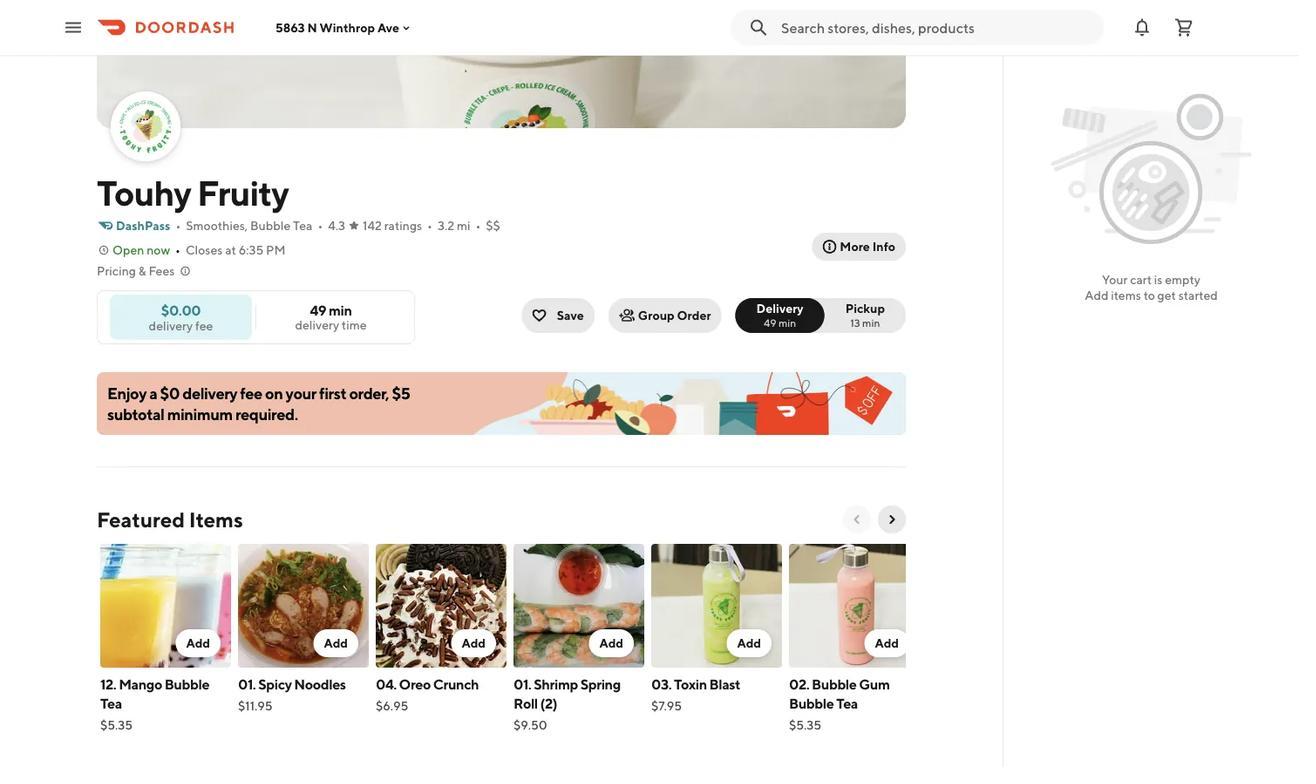 Task type: locate. For each thing, give the bounding box(es) containing it.
bubble down 02.
[[790, 696, 834, 712]]

open now
[[113, 243, 170, 257]]

12. mango bubble tea image
[[100, 544, 231, 668]]

4.3
[[328, 219, 346, 233]]

touhy fruity image
[[97, 0, 906, 128], [113, 93, 179, 160]]

pricing & fees button
[[97, 263, 192, 280]]

142
[[363, 219, 382, 233]]

previous button of carousel image
[[851, 513, 865, 527]]

01. up roll
[[514, 677, 532, 693]]

add up 12. mango bubble tea $5.35 at the bottom left
[[186, 636, 210, 651]]

started
[[1179, 288, 1219, 303]]

shrimp
[[534, 677, 578, 693]]

fee inside the enjoy a $0 delivery fee on your first order, $5 subtotal minimum required.
[[240, 384, 262, 403]]

$6.95
[[376, 699, 409, 714]]

your
[[286, 384, 317, 403]]

add button up 12. mango bubble tea $5.35 at the bottom left
[[176, 630, 221, 658]]

5 add button from the left
[[727, 630, 772, 658]]

get
[[1158, 288, 1177, 303]]

your
[[1103, 273, 1128, 287]]

add button up noodles
[[314, 630, 359, 658]]

more info
[[840, 239, 896, 254]]

tea
[[293, 219, 313, 233], [100, 696, 122, 712], [837, 696, 858, 712]]

fee
[[195, 318, 213, 333], [240, 384, 262, 403]]

2 add button from the left
[[314, 630, 359, 658]]

bubble
[[250, 219, 291, 233], [165, 677, 209, 693], [812, 677, 857, 693], [790, 696, 834, 712]]

1 $5.35 from the left
[[100, 718, 133, 733]]

0 horizontal spatial tea
[[100, 696, 122, 712]]

fee inside $0.00 delivery fee
[[195, 318, 213, 333]]

1 horizontal spatial 49
[[764, 317, 777, 329]]

$5.35 down 02.
[[790, 718, 822, 733]]

3 add button from the left
[[451, 630, 496, 658]]

1 horizontal spatial $5.35
[[790, 718, 822, 733]]

$5
[[392, 384, 410, 403]]

n
[[307, 20, 317, 35]]

49 inside 49 min delivery time
[[310, 302, 326, 319]]

02. bubble gum bubble tea image
[[790, 544, 920, 668]]

add button up the blast
[[727, 630, 772, 658]]

delivery up minimum at bottom left
[[183, 384, 237, 403]]

delivery down fees
[[149, 318, 193, 333]]

bubble right 02.
[[812, 677, 857, 693]]

add up crunch
[[462, 636, 486, 651]]

subtotal
[[107, 405, 164, 424]]

add for 01. shrimp spring roll (2)
[[600, 636, 624, 651]]

bubble up pm at the top left of page
[[250, 219, 291, 233]]

tea inside 12. mango bubble tea $5.35
[[100, 696, 122, 712]]

49 left time
[[310, 302, 326, 319]]

add up the blast
[[738, 636, 762, 651]]

4 add button from the left
[[589, 630, 634, 658]]

open menu image
[[63, 17, 84, 38]]

$7.95
[[652, 699, 682, 714]]

1 horizontal spatial 01.
[[514, 677, 532, 693]]

is
[[1155, 273, 1163, 287]]

add inside your cart is empty add items to get started
[[1085, 288, 1109, 303]]

01. up $11.95
[[238, 677, 256, 693]]

1 horizontal spatial min
[[779, 317, 797, 329]]

5863 n winthrop ave button
[[276, 20, 414, 35]]

None radio
[[736, 298, 825, 333], [815, 298, 906, 333], [736, 298, 825, 333], [815, 298, 906, 333]]

add up the gum
[[875, 636, 899, 651]]

49 min delivery time
[[295, 302, 367, 332]]

01. inside 01. spicy noodles $11.95
[[238, 677, 256, 693]]

group order
[[638, 308, 712, 323]]

roll
[[514, 696, 538, 712]]

1 vertical spatial fee
[[240, 384, 262, 403]]

a
[[149, 384, 157, 403]]

fee down closes
[[195, 318, 213, 333]]

(2)
[[541, 696, 558, 712]]

delivery left time
[[295, 318, 339, 332]]

fee left on
[[240, 384, 262, 403]]

add
[[1085, 288, 1109, 303], [186, 636, 210, 651], [324, 636, 348, 651], [462, 636, 486, 651], [600, 636, 624, 651], [738, 636, 762, 651], [875, 636, 899, 651]]

dashpass •
[[116, 219, 181, 233]]

delivery
[[295, 318, 339, 332], [149, 318, 193, 333], [183, 384, 237, 403]]

add down the your
[[1085, 288, 1109, 303]]

items
[[189, 507, 243, 532]]

more info button
[[813, 233, 906, 261]]

1 horizontal spatial fee
[[240, 384, 262, 403]]

dashpass
[[116, 219, 170, 233]]

49 down delivery
[[764, 317, 777, 329]]

pricing & fees
[[97, 264, 175, 278]]

add up noodles
[[324, 636, 348, 651]]

min
[[329, 302, 352, 319], [779, 317, 797, 329], [863, 317, 881, 329]]

$11.95
[[238, 699, 273, 714]]

save
[[557, 308, 584, 323]]

at
[[225, 243, 236, 257]]

2 horizontal spatial tea
[[837, 696, 858, 712]]

notification bell image
[[1132, 17, 1153, 38]]

touhy
[[97, 172, 191, 213]]

01. inside 01. shrimp spring roll (2) $9.50
[[514, 677, 532, 693]]

gum
[[860, 677, 890, 693]]

add button up the gum
[[865, 630, 910, 658]]

•
[[176, 219, 181, 233], [318, 219, 323, 233], [428, 219, 433, 233], [476, 219, 481, 233], [175, 243, 181, 257]]

min down delivery
[[779, 317, 797, 329]]

1 horizontal spatial tea
[[293, 219, 313, 233]]

pricing
[[97, 264, 136, 278]]

crunch
[[433, 677, 479, 693]]

min down pickup
[[863, 317, 881, 329]]

0 horizontal spatial min
[[329, 302, 352, 319]]

0 horizontal spatial $5.35
[[100, 718, 133, 733]]

add button for gum
[[865, 630, 910, 658]]

on
[[265, 384, 283, 403]]

$5.35 down 12. at bottom left
[[100, 718, 133, 733]]

02. bubble gum bubble tea $5.35
[[790, 677, 890, 733]]

open
[[113, 243, 144, 257]]

2 01. from the left
[[514, 677, 532, 693]]

12.
[[100, 677, 116, 693]]

next button of carousel image
[[886, 513, 899, 527]]

04. oreo crunch image
[[376, 544, 507, 668]]

0 horizontal spatial fee
[[195, 318, 213, 333]]

order,
[[349, 384, 389, 403]]

min inside 49 min delivery time
[[329, 302, 352, 319]]

bubble inside 12. mango bubble tea $5.35
[[165, 677, 209, 693]]

0 horizontal spatial 01.
[[238, 677, 256, 693]]

1 add button from the left
[[176, 630, 221, 658]]

first
[[319, 384, 347, 403]]

01. spicy noodles $11.95
[[238, 677, 346, 714]]

smoothies, bubble tea
[[186, 219, 313, 233]]

add for 02. bubble gum bubble tea
[[875, 636, 899, 651]]

0 horizontal spatial 49
[[310, 302, 326, 319]]

touhy fruity
[[97, 172, 289, 213]]

$0.00 delivery fee
[[149, 302, 213, 333]]

2 horizontal spatial min
[[863, 317, 881, 329]]

add up 'spring'
[[600, 636, 624, 651]]

01. for 01. shrimp spring roll (2)
[[514, 677, 532, 693]]

min inside pickup 13 min
[[863, 317, 881, 329]]

• left 3.2
[[428, 219, 433, 233]]

min inside delivery 49 min
[[779, 317, 797, 329]]

bubble right mango
[[165, 677, 209, 693]]

add button for noodles
[[314, 630, 359, 658]]

0 vertical spatial fee
[[195, 318, 213, 333]]

49
[[310, 302, 326, 319], [764, 317, 777, 329]]

2 $5.35 from the left
[[790, 718, 822, 733]]

info
[[873, 239, 896, 254]]

01. for 01. spicy noodles
[[238, 677, 256, 693]]

04. oreo crunch $6.95
[[376, 677, 479, 714]]

04.
[[376, 677, 397, 693]]

add button up crunch
[[451, 630, 496, 658]]

fruity
[[197, 172, 289, 213]]

min up "first"
[[329, 302, 352, 319]]

01.
[[238, 677, 256, 693], [514, 677, 532, 693]]

add button
[[176, 630, 221, 658], [314, 630, 359, 658], [451, 630, 496, 658], [589, 630, 634, 658], [727, 630, 772, 658], [865, 630, 910, 658]]

1 01. from the left
[[238, 677, 256, 693]]

6 add button from the left
[[865, 630, 910, 658]]

add button for bubble
[[176, 630, 221, 658]]

add button up 'spring'
[[589, 630, 634, 658]]



Task type: vqa. For each thing, say whether or not it's contained in the screenshot.
"Young" inside the Young American American Cheese, Diced Tomato, Bacon
no



Task type: describe. For each thing, give the bounding box(es) containing it.
delivery
[[757, 301, 804, 316]]

more
[[840, 239, 871, 254]]

featured items heading
[[97, 506, 243, 534]]

delivery inside the enjoy a $0 delivery fee on your first order, $5 subtotal minimum required.
[[183, 384, 237, 403]]

$0
[[160, 384, 180, 403]]

pickup
[[846, 301, 886, 316]]

$5.35 inside 02. bubble gum bubble tea $5.35
[[790, 718, 822, 733]]

group order button
[[609, 298, 722, 333]]

03. toxin blast image
[[652, 544, 783, 668]]

pm
[[266, 243, 286, 257]]

add button for blast
[[727, 630, 772, 658]]

12. mango bubble tea $5.35
[[100, 677, 209, 733]]

noodles
[[294, 677, 346, 693]]

oreo
[[399, 677, 431, 693]]

Store search: begin typing to search for stores available on DoorDash text field
[[782, 18, 1094, 37]]

ratings
[[384, 219, 422, 233]]

delivery 49 min
[[757, 301, 804, 329]]

minimum
[[167, 405, 233, 424]]

save button
[[522, 298, 595, 333]]

03. toxin blast $7.95
[[652, 677, 741, 714]]

0 items, open order cart image
[[1174, 17, 1195, 38]]

add for 12. mango bubble tea
[[186, 636, 210, 651]]

featured
[[97, 507, 185, 532]]

now
[[147, 243, 170, 257]]

mango
[[119, 677, 162, 693]]

spring
[[581, 677, 621, 693]]

add button for spring
[[589, 630, 634, 658]]

• closes at 6:35 pm
[[175, 243, 286, 257]]

enjoy
[[107, 384, 147, 403]]

required.
[[235, 405, 298, 424]]

• right now
[[175, 243, 181, 257]]

min for delivery
[[779, 317, 797, 329]]

3.2
[[438, 219, 455, 233]]

pickup 13 min
[[846, 301, 886, 329]]

add button for crunch
[[451, 630, 496, 658]]

142 ratings •
[[363, 219, 433, 233]]

$5.35 inside 12. mango bubble tea $5.35
[[100, 718, 133, 733]]

5863 n winthrop ave
[[276, 20, 400, 35]]

your cart is empty add items to get started
[[1085, 273, 1219, 303]]

featured items
[[97, 507, 243, 532]]

02.
[[790, 677, 810, 693]]

winthrop
[[320, 20, 375, 35]]

empty
[[1166, 273, 1201, 287]]

add for 01. spicy noodles
[[324, 636, 348, 651]]

order
[[677, 308, 712, 323]]

tea inside 02. bubble gum bubble tea $5.35
[[837, 696, 858, 712]]

3.2 mi • $$
[[438, 219, 501, 233]]

fees
[[149, 264, 175, 278]]

add for 04. oreo crunch
[[462, 636, 486, 651]]

• left 4.3
[[318, 219, 323, 233]]

• right mi on the top
[[476, 219, 481, 233]]

items
[[1112, 288, 1142, 303]]

toxin
[[674, 677, 707, 693]]

03.
[[652, 677, 672, 693]]

$$
[[486, 219, 501, 233]]

blast
[[710, 677, 741, 693]]

13
[[851, 317, 861, 329]]

ave
[[378, 20, 400, 35]]

delivery inside 49 min delivery time
[[295, 318, 339, 332]]

smoothies,
[[186, 219, 248, 233]]

add for 03. toxin blast
[[738, 636, 762, 651]]

$9.50
[[514, 718, 548, 733]]

cart
[[1131, 273, 1152, 287]]

min for pickup
[[863, 317, 881, 329]]

$0.00
[[161, 302, 201, 318]]

&
[[138, 264, 146, 278]]

spicy
[[258, 677, 292, 693]]

order methods option group
[[736, 298, 906, 333]]

closes
[[186, 243, 223, 257]]

mi
[[457, 219, 471, 233]]

time
[[342, 318, 367, 332]]

01. spicy noodles image
[[238, 544, 369, 668]]

delivery inside $0.00 delivery fee
[[149, 318, 193, 333]]

5863
[[276, 20, 305, 35]]

01. shrimp spring roll (2) $9.50
[[514, 677, 621, 733]]

to
[[1144, 288, 1156, 303]]

enjoy a $0 delivery fee on your first order, $5 subtotal minimum required.
[[107, 384, 410, 424]]

6:35
[[239, 243, 264, 257]]

01. shrimp spring roll (2) image
[[514, 544, 645, 668]]

49 inside delivery 49 min
[[764, 317, 777, 329]]

• right dashpass
[[176, 219, 181, 233]]

group
[[638, 308, 675, 323]]



